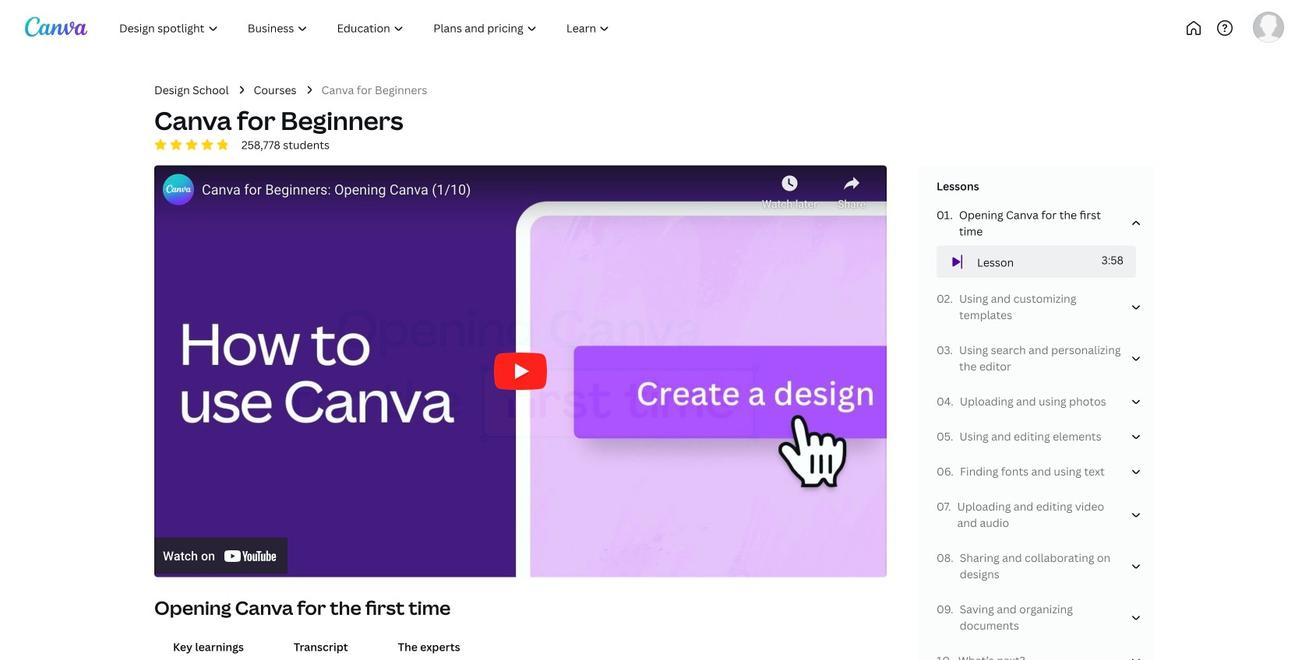 Task type: vqa. For each thing, say whether or not it's contained in the screenshot.
"TOP LEVEL NAVIGATION" Element on the top of page
yes



Task type: describe. For each thing, give the bounding box(es) containing it.
top level navigation element
[[106, 12, 676, 44]]



